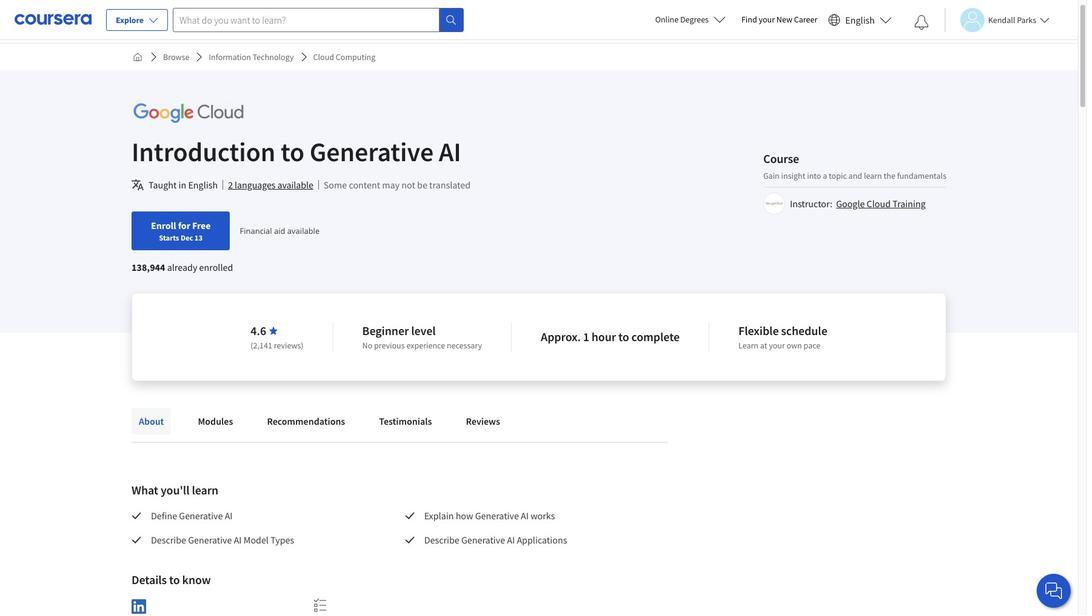 Task type: locate. For each thing, give the bounding box(es) containing it.
1 vertical spatial learn
[[192, 483, 218, 498]]

ai up describe generative ai model types
[[225, 510, 233, 522]]

learn up define generative ai
[[192, 483, 218, 498]]

learn
[[864, 170, 882, 181], [192, 483, 218, 498]]

explore button
[[106, 9, 168, 31]]

google cloud image
[[132, 99, 246, 127]]

1 horizontal spatial learn
[[864, 170, 882, 181]]

1 vertical spatial available
[[287, 226, 320, 237]]

define
[[151, 510, 177, 522]]

introduction
[[132, 135, 275, 169]]

english inside english button
[[846, 14, 875, 26]]

describe
[[151, 534, 186, 546], [424, 534, 460, 546]]

generative for define generative ai
[[179, 510, 223, 522]]

cloud computing link
[[308, 46, 380, 68]]

languages
[[235, 179, 276, 191]]

cloud inside cloud computing link
[[313, 52, 334, 62]]

2 languages available
[[228, 179, 313, 191]]

138,944 already enrolled
[[132, 261, 233, 274]]

1 horizontal spatial describe
[[424, 534, 460, 546]]

level
[[411, 323, 436, 338]]

what you'll learn
[[132, 483, 218, 498]]

approx. 1 hour to complete
[[541, 329, 680, 344]]

may
[[382, 179, 400, 191]]

about
[[139, 415, 164, 428]]

learn left the
[[864, 170, 882, 181]]

generative down define generative ai
[[188, 534, 232, 546]]

ai left applications
[[507, 534, 515, 546]]

available
[[277, 179, 313, 191], [287, 226, 320, 237]]

enroll
[[151, 220, 176, 232]]

describe down explain
[[424, 534, 460, 546]]

generative for describe generative ai applications
[[461, 534, 505, 546]]

available down the introduction to generative ai
[[277, 179, 313, 191]]

to for generative
[[281, 135, 304, 169]]

cloud
[[313, 52, 334, 62], [867, 197, 891, 210]]

1
[[583, 329, 589, 344]]

to right hour
[[619, 329, 629, 344]]

introduction to generative ai
[[132, 135, 461, 169]]

testimonials
[[379, 415, 432, 428]]

google cloud training image
[[765, 194, 784, 213]]

explain
[[424, 510, 454, 522]]

138,944
[[132, 261, 165, 274]]

course
[[764, 151, 799, 166]]

1 horizontal spatial cloud
[[867, 197, 891, 210]]

generative up describe generative ai model types
[[179, 510, 223, 522]]

generative down explain how generative ai works
[[461, 534, 505, 546]]

describe for describe generative ai model types
[[151, 534, 186, 546]]

cloud left computing
[[313, 52, 334, 62]]

english right the in
[[188, 179, 218, 191]]

necessary
[[447, 340, 482, 351]]

financial aid available button
[[240, 226, 320, 237]]

insight
[[781, 170, 806, 181]]

starts
[[159, 233, 179, 243]]

0 horizontal spatial cloud
[[313, 52, 334, 62]]

0 horizontal spatial describe
[[151, 534, 186, 546]]

types
[[271, 534, 294, 546]]

2 describe from the left
[[424, 534, 460, 546]]

previous
[[374, 340, 405, 351]]

applications
[[517, 534, 567, 546]]

how
[[456, 510, 473, 522]]

1 vertical spatial your
[[769, 340, 785, 351]]

ai left model
[[234, 534, 242, 546]]

to up 2 languages available button
[[281, 135, 304, 169]]

browse link
[[158, 46, 194, 68]]

financial
[[240, 226, 272, 237]]

reviews
[[466, 415, 500, 428]]

generative
[[310, 135, 434, 169], [179, 510, 223, 522], [475, 510, 519, 522], [188, 534, 232, 546], [461, 534, 505, 546]]

and
[[849, 170, 862, 181]]

to for know
[[169, 572, 180, 588]]

flexible schedule learn at your own pace
[[739, 323, 828, 351]]

what
[[132, 483, 158, 498]]

(2,141 reviews)
[[251, 340, 304, 351]]

0 vertical spatial to
[[281, 135, 304, 169]]

already
[[167, 261, 197, 274]]

2 horizontal spatial to
[[619, 329, 629, 344]]

1 vertical spatial to
[[619, 329, 629, 344]]

at
[[760, 340, 767, 351]]

0 vertical spatial available
[[277, 179, 313, 191]]

enroll for free starts dec 13
[[151, 220, 211, 243]]

cloud computing
[[313, 52, 376, 62]]

0 vertical spatial cloud
[[313, 52, 334, 62]]

What do you want to learn? text field
[[173, 8, 440, 32]]

english right career
[[846, 14, 875, 26]]

0 horizontal spatial to
[[169, 572, 180, 588]]

available inside 2 languages available button
[[277, 179, 313, 191]]

to
[[281, 135, 304, 169], [619, 329, 629, 344], [169, 572, 180, 588]]

topic
[[829, 170, 847, 181]]

explore
[[116, 15, 144, 25]]

show notifications image
[[915, 15, 929, 30]]

kendall parks button
[[945, 8, 1050, 32]]

(2,141
[[251, 340, 272, 351]]

be
[[417, 179, 427, 191]]

2 languages available button
[[228, 178, 313, 192]]

1 horizontal spatial english
[[846, 14, 875, 26]]

available right aid
[[287, 226, 320, 237]]

learn inside course gain insight into a topic and learn the fundamentals
[[864, 170, 882, 181]]

online degrees button
[[646, 6, 736, 33]]

to left know
[[169, 572, 180, 588]]

complete
[[632, 329, 680, 344]]

0 vertical spatial learn
[[864, 170, 882, 181]]

your
[[759, 14, 775, 25], [769, 340, 785, 351]]

None search field
[[173, 8, 464, 32]]

1 horizontal spatial to
[[281, 135, 304, 169]]

career
[[794, 14, 818, 25]]

2 vertical spatial to
[[169, 572, 180, 588]]

gain
[[764, 170, 780, 181]]

describe down define
[[151, 534, 186, 546]]

your right find
[[759, 14, 775, 25]]

cloud right google
[[867, 197, 891, 210]]

your right at
[[769, 340, 785, 351]]

for
[[178, 220, 190, 232]]

1 describe from the left
[[151, 534, 186, 546]]

details to know
[[132, 572, 211, 588]]

you'll
[[161, 483, 190, 498]]

0 horizontal spatial english
[[188, 179, 218, 191]]

experience
[[407, 340, 445, 351]]

0 vertical spatial english
[[846, 14, 875, 26]]



Task type: vqa. For each thing, say whether or not it's contained in the screenshot.
LinkedIn to the left
no



Task type: describe. For each thing, give the bounding box(es) containing it.
taught in english
[[149, 179, 218, 191]]

modules
[[198, 415, 233, 428]]

course gain insight into a topic and learn the fundamentals
[[764, 151, 947, 181]]

available for 2 languages available
[[277, 179, 313, 191]]

instructor:
[[790, 197, 833, 210]]

google
[[836, 197, 865, 210]]

modules link
[[191, 408, 240, 435]]

fundamentals
[[897, 170, 947, 181]]

financial aid available
[[240, 226, 320, 237]]

information
[[209, 52, 251, 62]]

computing
[[336, 52, 376, 62]]

recommendations link
[[260, 408, 353, 435]]

instructor: google cloud training
[[790, 197, 926, 210]]

ai left works
[[521, 510, 529, 522]]

generative up the content
[[310, 135, 434, 169]]

describe generative ai applications
[[424, 534, 567, 546]]

a
[[823, 170, 827, 181]]

enrolled
[[199, 261, 233, 274]]

technology
[[253, 52, 294, 62]]

english button
[[824, 0, 897, 39]]

google cloud training link
[[836, 197, 926, 210]]

approx.
[[541, 329, 581, 344]]

no
[[362, 340, 373, 351]]

flexible
[[739, 323, 779, 338]]

content
[[349, 179, 380, 191]]

find your new career
[[742, 14, 818, 25]]

information technology
[[209, 52, 294, 62]]

reviews)
[[274, 340, 304, 351]]

about link
[[132, 408, 171, 435]]

into
[[807, 170, 821, 181]]

online degrees
[[655, 14, 709, 25]]

beginner
[[362, 323, 409, 338]]

ai up translated
[[439, 135, 461, 169]]

new
[[777, 14, 793, 25]]

works
[[531, 510, 555, 522]]

details
[[132, 572, 167, 588]]

learn
[[739, 340, 759, 351]]

find
[[742, 14, 757, 25]]

describe for describe generative ai applications
[[424, 534, 460, 546]]

the
[[884, 170, 896, 181]]

beginner level no previous experience necessary
[[362, 323, 482, 351]]

know
[[182, 572, 211, 588]]

degrees
[[680, 14, 709, 25]]

generative up describe generative ai applications
[[475, 510, 519, 522]]

home image
[[133, 52, 143, 62]]

explain how generative ai works
[[424, 510, 555, 522]]

1 vertical spatial cloud
[[867, 197, 891, 210]]

online
[[655, 14, 679, 25]]

free
[[192, 220, 211, 232]]

not
[[402, 179, 415, 191]]

ai for define generative ai
[[225, 510, 233, 522]]

0 horizontal spatial learn
[[192, 483, 218, 498]]

4.6
[[251, 323, 266, 338]]

0 vertical spatial your
[[759, 14, 775, 25]]

13
[[195, 233, 203, 243]]

chat with us image
[[1044, 582, 1064, 601]]

in
[[179, 179, 186, 191]]

schedule
[[781, 323, 828, 338]]

testimonials link
[[372, 408, 439, 435]]

coursera image
[[15, 10, 92, 29]]

reviews link
[[459, 408, 508, 435]]

dec
[[181, 233, 193, 243]]

model
[[244, 534, 269, 546]]

parks
[[1017, 14, 1037, 25]]

hour
[[592, 329, 616, 344]]

ai for describe generative ai model types
[[234, 534, 242, 546]]

generative for describe generative ai model types
[[188, 534, 232, 546]]

information technology link
[[204, 46, 299, 68]]

your inside flexible schedule learn at your own pace
[[769, 340, 785, 351]]

some content may not be translated
[[324, 179, 471, 191]]

find your new career link
[[736, 12, 824, 27]]

browse
[[163, 52, 189, 62]]

describe generative ai model types
[[151, 534, 294, 546]]

1 vertical spatial english
[[188, 179, 218, 191]]

training
[[893, 197, 926, 210]]

translated
[[429, 179, 471, 191]]

ai for describe generative ai applications
[[507, 534, 515, 546]]

pace
[[804, 340, 821, 351]]

aid
[[274, 226, 285, 237]]

kendall parks
[[989, 14, 1037, 25]]

kendall
[[989, 14, 1016, 25]]

available for financial aid available
[[287, 226, 320, 237]]

some
[[324, 179, 347, 191]]

define generative ai
[[151, 510, 233, 522]]



